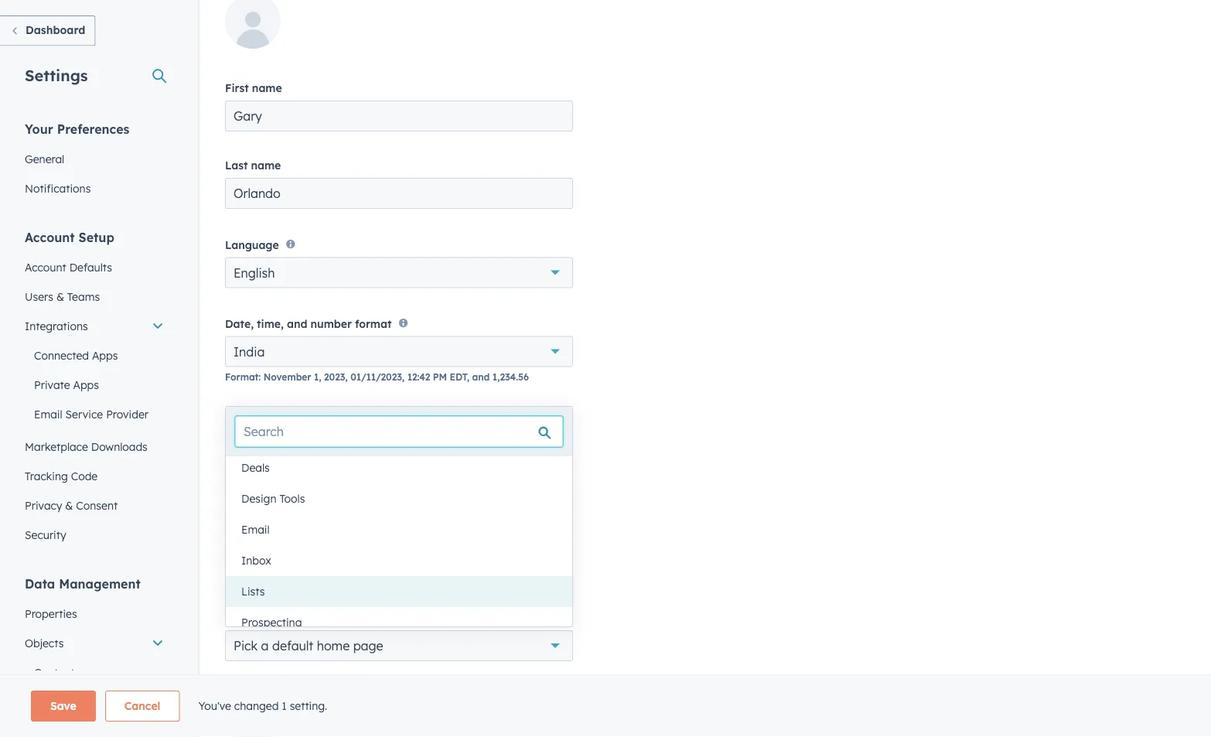 Task type: locate. For each thing, give the bounding box(es) containing it.
1 vertical spatial name
[[251, 159, 281, 172]]

1 account from the top
[[25, 229, 75, 245]]

0 horizontal spatial to
[[312, 573, 323, 586]]

0 horizontal spatial defaults
[[69, 260, 112, 274]]

this
[[225, 573, 245, 586]]

account for account setup
[[25, 229, 75, 245]]

you
[[421, 430, 438, 442]]

number up use on the bottom left
[[261, 413, 303, 426]]

number left format
[[311, 317, 352, 330]]

information
[[334, 458, 388, 470]]

data
[[25, 576, 55, 591]]

1 vertical spatial account
[[25, 260, 66, 274]]

Last name text field
[[225, 178, 573, 209]]

account inside account defaults link
[[25, 260, 66, 274]]

defaults inside account setup element
[[69, 260, 112, 274]]

apps for connected apps
[[92, 348, 118, 362]]

email service provider
[[34, 407, 148, 421]]

(read more) link
[[391, 458, 446, 470]]

inbox button
[[226, 545, 572, 576]]

, right 1,
[[345, 371, 348, 383]]

email inside account setup element
[[34, 407, 62, 421]]

0 horizontal spatial &
[[56, 290, 64, 303]]

email button
[[226, 514, 572, 545]]

0 vertical spatial defaults
[[69, 260, 112, 274]]

property
[[400, 444, 440, 456]]

email down private
[[34, 407, 62, 421]]

private apps
[[34, 378, 99, 391]]

first name
[[225, 81, 282, 95]]

lists
[[241, 585, 265, 598]]

privacy
[[225, 458, 259, 470]]

this up workflow
[[283, 430, 300, 442]]

1 vertical spatial apps
[[73, 378, 99, 391]]

1 vertical spatial defaults
[[225, 551, 290, 570]]

privacy & consent link
[[15, 491, 173, 520]]

,
[[345, 371, 348, 383], [402, 371, 405, 383], [467, 371, 469, 383]]

name
[[252, 81, 282, 95], [251, 159, 281, 172]]

dashboard link
[[0, 15, 95, 46]]

1 horizontal spatial &
[[65, 498, 73, 512]]

2 vertical spatial number
[[334, 430, 369, 442]]

0 vertical spatial name
[[252, 81, 282, 95]]

1 horizontal spatial ,
[[402, 371, 405, 383]]

2 vertical spatial to
[[312, 573, 323, 586]]

users
[[25, 290, 53, 303]]

marketplace downloads link
[[15, 432, 173, 461]]

defaults up users & teams link
[[69, 260, 112, 274]]

english button
[[225, 257, 573, 288]]

12:42
[[407, 371, 430, 383]]

page
[[302, 611, 329, 625]]

account up users
[[25, 260, 66, 274]]

0 vertical spatial this
[[283, 430, 300, 442]]

defaults up only
[[225, 551, 290, 570]]

properties link
[[15, 599, 173, 628]]

and right sms,
[[333, 444, 351, 456]]

defaults
[[69, 260, 112, 274], [225, 551, 290, 570]]

setting.
[[290, 699, 327, 713]]

cancel button
[[105, 691, 180, 722]]

2 horizontal spatial and
[[472, 371, 490, 383]]

2 horizontal spatial to
[[534, 444, 544, 456]]

1
[[282, 699, 287, 713]]

prospecting button
[[226, 607, 572, 638]]

0 vertical spatial email
[[34, 407, 62, 421]]

& inside users & teams link
[[56, 290, 64, 303]]

0 vertical spatial for
[[354, 444, 367, 456]]

(read
[[391, 458, 416, 470]]

0 horizontal spatial email
[[34, 407, 62, 421]]

data management
[[25, 576, 141, 591]]

None telephone field
[[276, 474, 432, 505]]

🇺🇸 button
[[225, 474, 275, 505]]

private
[[34, 378, 70, 391]]

1 vertical spatial to
[[534, 444, 544, 456]]

apps down integrations button at top left
[[92, 348, 118, 362]]

for up information
[[354, 444, 367, 456]]

downloads
[[91, 440, 148, 453]]

design tools
[[241, 492, 305, 505]]

account up 'account defaults'
[[25, 229, 75, 245]]

to up owner
[[372, 430, 381, 442]]

contact
[[384, 430, 419, 442]]

and right time, at the left top
[[287, 317, 307, 330]]

date,
[[225, 317, 254, 330]]

number up information
[[334, 430, 369, 442]]

& inside the privacy & consent link
[[65, 498, 73, 512]]

general link
[[15, 144, 173, 174]]

1 vertical spatial &
[[65, 498, 73, 512]]

your preferences element
[[15, 120, 173, 203]]

01/11/2023
[[350, 371, 402, 383]]

1 horizontal spatial defaults
[[225, 551, 290, 570]]

pick
[[234, 638, 258, 654]]

for down workflow
[[292, 458, 305, 470]]

connected apps
[[34, 348, 118, 362]]

page
[[353, 638, 383, 654]]

format : november 1, 2023 , 01/11/2023 , 12:42 pm edt , and 1,234.56
[[225, 371, 529, 383]]

setup
[[79, 229, 114, 245]]

to right "applies"
[[312, 573, 323, 586]]

& right privacy
[[65, 498, 73, 512]]

account defaults
[[25, 260, 112, 274]]

email service provider link
[[15, 399, 173, 429]]

email for email
[[241, 523, 270, 536]]

1 horizontal spatial and
[[333, 444, 351, 456]]

0 horizontal spatial for
[[292, 458, 305, 470]]

more
[[308, 458, 332, 470]]

users & teams
[[25, 290, 100, 303]]

format
[[355, 317, 392, 330]]

1 horizontal spatial email
[[241, 523, 270, 536]]

🇺🇸
[[234, 478, 249, 498]]

2 account from the top
[[25, 260, 66, 274]]

email up inbox
[[241, 523, 270, 536]]

& for privacy
[[65, 498, 73, 512]]

, right pm
[[467, 371, 469, 383]]

security
[[25, 528, 66, 541]]

0 vertical spatial account
[[25, 229, 75, 245]]

to
[[372, 430, 381, 442], [534, 444, 544, 456], [312, 573, 323, 586]]

notifications link
[[15, 174, 173, 203]]

design tools button
[[226, 483, 572, 514]]

and inside we may use this phone number to contact you about security events, sending workflow sms, and for owner property values. please refer to our privacy policy for more information
[[333, 444, 351, 456]]

number inside we may use this phone number to contact you about security events, sending workflow sms, and for owner property values. please refer to our privacy policy for more information
[[334, 430, 369, 442]]

0 horizontal spatial this
[[283, 430, 300, 442]]

contacts
[[34, 665, 80, 679]]

0 vertical spatial and
[[287, 317, 307, 330]]

this left hubspot
[[326, 573, 344, 586]]

1 vertical spatial email
[[241, 523, 270, 536]]

properties
[[25, 607, 77, 620]]

2 horizontal spatial ,
[[467, 371, 469, 383]]

apps for private apps
[[73, 378, 99, 391]]

account.
[[395, 573, 439, 586]]

home
[[317, 638, 350, 654]]

sms,
[[308, 444, 331, 456]]

list box
[[226, 452, 572, 638]]

1 vertical spatial this
[[326, 573, 344, 586]]

name right last
[[251, 159, 281, 172]]

more)
[[419, 458, 446, 470]]

notifications
[[25, 181, 91, 195]]

to inside defaults this only applies to this hubspot account.
[[312, 573, 323, 586]]

to left our
[[534, 444, 544, 456]]

1 vertical spatial for
[[292, 458, 305, 470]]

2 , from the left
[[402, 371, 405, 383]]

service
[[65, 407, 103, 421]]

general
[[25, 152, 64, 165]]

name for first name
[[252, 81, 282, 95]]

default
[[272, 638, 313, 654]]

0 horizontal spatial ,
[[345, 371, 348, 383]]

objects button
[[15, 628, 173, 658]]

name right first on the left
[[252, 81, 282, 95]]

time,
[[257, 317, 284, 330]]

name for last name
[[251, 159, 281, 172]]

, left 12:42
[[402, 371, 405, 383]]

email inside button
[[241, 523, 270, 536]]

0 vertical spatial apps
[[92, 348, 118, 362]]

pm
[[433, 371, 447, 383]]

use
[[265, 430, 281, 442]]

account for account defaults
[[25, 260, 66, 274]]

1 horizontal spatial to
[[372, 430, 381, 442]]

& right users
[[56, 290, 64, 303]]

format
[[225, 371, 259, 383]]

2 vertical spatial and
[[333, 444, 351, 456]]

1 horizontal spatial this
[[326, 573, 344, 586]]

1,
[[314, 371, 321, 383]]

apps up service
[[73, 378, 99, 391]]

we may use this phone number to contact you about security events, sending workflow sms, and for owner property values. please refer to our privacy policy for more information
[[225, 430, 562, 470]]

and right edt
[[472, 371, 490, 383]]

dashboard
[[26, 23, 85, 37]]

0 vertical spatial &
[[56, 290, 64, 303]]

design
[[241, 492, 276, 505]]



Task type: describe. For each thing, give the bounding box(es) containing it.
default home page
[[225, 611, 329, 625]]

account setup element
[[15, 229, 173, 549]]

email for email service provider
[[34, 407, 62, 421]]

Search search field
[[235, 416, 563, 447]]

3 , from the left
[[467, 371, 469, 383]]

1 vertical spatial and
[[472, 371, 490, 383]]

our
[[547, 444, 562, 456]]

last name
[[225, 159, 281, 172]]

phone number element
[[225, 474, 573, 505]]

workflow
[[264, 444, 306, 456]]

defaults this only applies to this hubspot account.
[[225, 551, 439, 586]]

cancel
[[124, 699, 160, 713]]

privacy & consent
[[25, 498, 118, 512]]

prospecting
[[241, 616, 302, 629]]

please
[[477, 444, 507, 456]]

your preferences
[[25, 121, 129, 136]]

preferences
[[57, 121, 129, 136]]

tools
[[279, 492, 305, 505]]

we
[[225, 430, 239, 442]]

private apps link
[[15, 370, 173, 399]]

marketplace
[[25, 440, 88, 453]]

First name text field
[[225, 101, 573, 131]]

default
[[225, 611, 264, 625]]

connected apps link
[[15, 341, 173, 370]]

pick a default home page button
[[225, 630, 573, 661]]

contacts link
[[15, 658, 173, 687]]

deals button
[[226, 452, 572, 483]]

& for users
[[56, 290, 64, 303]]

tracking code
[[25, 469, 98, 483]]

code
[[71, 469, 98, 483]]

0 vertical spatial number
[[311, 317, 352, 330]]

india button
[[225, 336, 573, 367]]

consent
[[76, 498, 118, 512]]

phone number
[[225, 413, 303, 426]]

edt
[[450, 371, 467, 383]]

this inside we may use this phone number to contact you about security events, sending workflow sms, and for owner property values. please refer to our privacy policy for more information
[[283, 430, 300, 442]]

pick a default home page
[[234, 638, 383, 654]]

your
[[25, 121, 53, 136]]

security
[[471, 430, 507, 442]]

values.
[[443, 444, 475, 456]]

0 horizontal spatial and
[[287, 317, 307, 330]]

:
[[259, 371, 261, 383]]

list box containing deals
[[226, 452, 572, 638]]

inbox
[[241, 554, 271, 567]]

home
[[267, 611, 299, 625]]

last
[[225, 159, 248, 172]]

.
[[446, 458, 448, 470]]

save
[[50, 699, 76, 713]]

owner
[[369, 444, 398, 456]]

you've
[[198, 699, 231, 713]]

privacy
[[25, 498, 62, 512]]

india
[[234, 344, 265, 359]]

teams
[[67, 290, 100, 303]]

changed
[[234, 699, 279, 713]]

objects
[[25, 636, 64, 650]]

data management element
[[15, 575, 173, 737]]

account defaults link
[[15, 252, 173, 282]]

tracking code link
[[15, 461, 173, 491]]

phone
[[225, 413, 258, 426]]

policy
[[262, 458, 289, 470]]

november
[[263, 371, 311, 383]]

0 vertical spatial to
[[372, 430, 381, 442]]

edit button
[[225, 0, 281, 54]]

first
[[225, 81, 249, 95]]

refer
[[510, 444, 532, 456]]

english
[[234, 265, 275, 280]]

1 , from the left
[[345, 371, 348, 383]]

sending
[[225, 444, 261, 456]]

tracking
[[25, 469, 68, 483]]

integrations button
[[15, 311, 173, 341]]

1,234.56
[[493, 371, 529, 383]]

only
[[248, 573, 269, 586]]

a
[[261, 638, 269, 654]]

marketplace downloads
[[25, 440, 148, 453]]

may
[[242, 430, 262, 442]]

integrations
[[25, 319, 88, 333]]

1 vertical spatial number
[[261, 413, 303, 426]]

this inside defaults this only applies to this hubspot account.
[[326, 573, 344, 586]]

applies
[[272, 573, 309, 586]]

1 horizontal spatial for
[[354, 444, 367, 456]]

connected
[[34, 348, 89, 362]]

(read more) .
[[391, 458, 448, 470]]

defaults inside defaults this only applies to this hubspot account.
[[225, 551, 290, 570]]

provider
[[106, 407, 148, 421]]

users & teams link
[[15, 282, 173, 311]]

you've changed 1 setting.
[[198, 699, 327, 713]]



Task type: vqa. For each thing, say whether or not it's contained in the screenshot.
Account related to Account Defaults
yes



